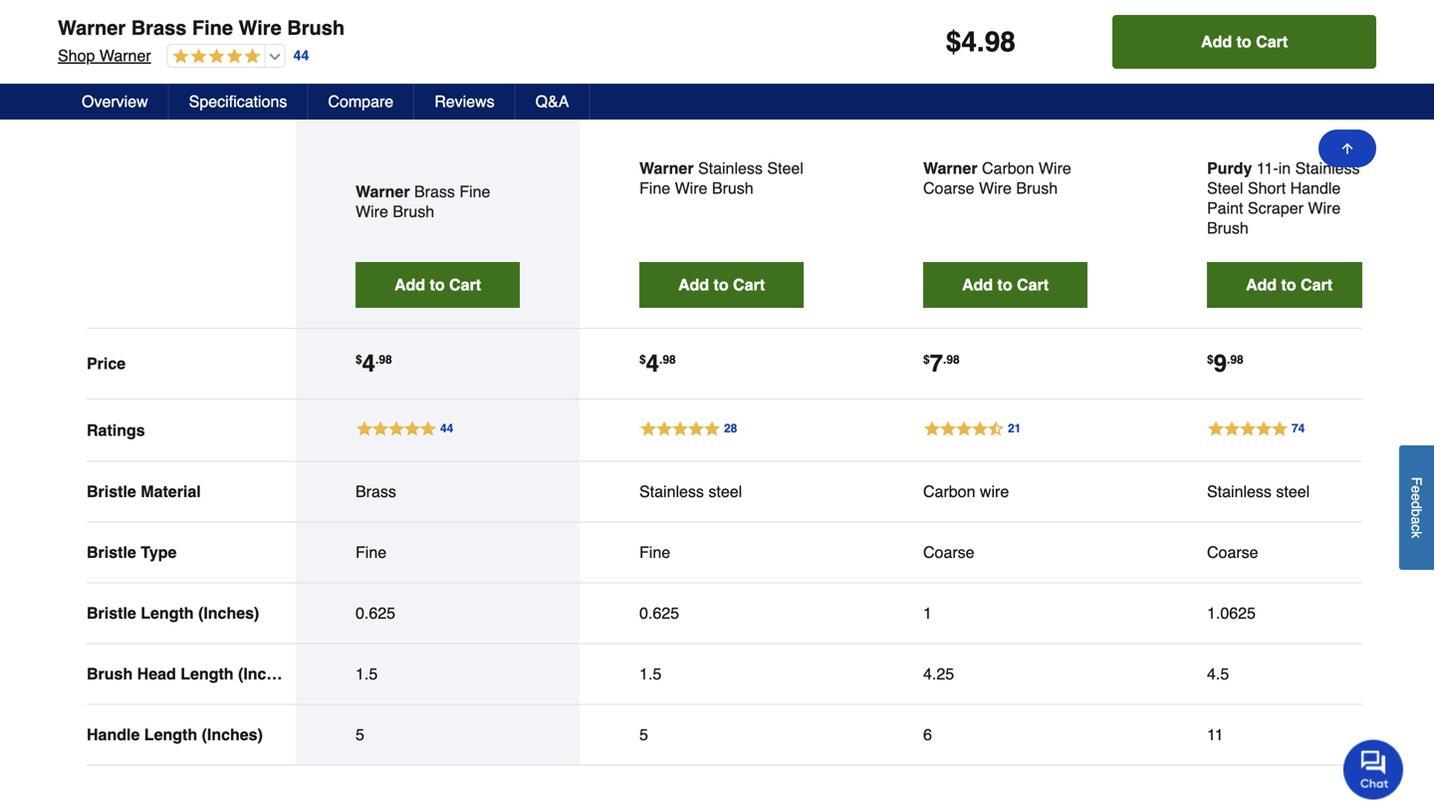 Task type: locate. For each thing, give the bounding box(es) containing it.
1 5 from the left
[[356, 726, 365, 744]]

2 horizontal spatial brass
[[414, 183, 455, 201]]

add for brass fine wire brush
[[394, 276, 425, 294]]

add to cart button for brass fine wire brush
[[356, 262, 520, 308]]

length right head on the left of the page
[[181, 665, 234, 683]]

f e e d b a c k
[[1409, 477, 1425, 538]]

1 horizontal spatial 4
[[646, 350, 660, 377]]

add to cart for carbon wire coarse wire brush
[[962, 276, 1049, 294]]

steel
[[709, 482, 742, 501], [1277, 482, 1310, 501]]

brush
[[287, 16, 345, 39], [712, 179, 754, 197], [1017, 179, 1058, 197], [393, 202, 435, 221], [1208, 219, 1249, 237], [87, 665, 133, 683]]

1 vertical spatial handle
[[87, 726, 140, 744]]

a
[[1409, 516, 1425, 524]]

stainless steel for first stainless steel cell from the right
[[1208, 482, 1310, 501]]

compare button
[[308, 84, 415, 120]]

2 1.5 cell from the left
[[640, 664, 804, 684]]

1 horizontal spatial stainless steel
[[1208, 482, 1310, 501]]

e up b
[[1409, 493, 1425, 501]]

0 horizontal spatial 0.625
[[356, 604, 396, 622]]

fine
[[192, 16, 233, 39], [640, 179, 671, 197], [460, 183, 491, 201], [356, 543, 387, 562], [640, 543, 671, 562]]

carbon for wire
[[982, 159, 1035, 178]]

brass cell
[[356, 482, 520, 502]]

1 stainless steel from the left
[[640, 482, 742, 501]]

coarse cell up 1.0625 cell
[[1208, 543, 1372, 563]]

handle inside 11-in stainless steel short handle paint scraper wire brush
[[1291, 179, 1341, 197]]

purdy
[[1208, 159, 1253, 178]]

0 vertical spatial length
[[141, 604, 194, 622]]

1 vertical spatial (inches)
[[238, 665, 299, 683]]

1 vertical spatial steel
[[1208, 179, 1244, 197]]

4.25 cell
[[924, 664, 1088, 684]]

wire inside brass fine wire brush
[[356, 202, 388, 221]]

0 horizontal spatial 5
[[356, 726, 365, 744]]

brass for brass
[[356, 482, 396, 501]]

add to cart for stainless steel fine wire brush
[[678, 276, 765, 294]]

to for carbon wire coarse wire brush
[[998, 276, 1013, 294]]

carbon
[[982, 159, 1035, 178], [924, 482, 976, 501]]

stainless steel cell
[[640, 482, 804, 502], [1208, 482, 1372, 502]]

fine inside brass fine wire brush
[[460, 183, 491, 201]]

1.5
[[356, 665, 378, 683], [640, 665, 662, 683]]

0 horizontal spatial 0.625 cell
[[356, 603, 520, 623]]

0 vertical spatial carbon
[[982, 159, 1035, 178]]

wire
[[239, 16, 282, 39], [1039, 159, 1072, 178], [675, 179, 708, 197], [979, 179, 1012, 197], [1309, 199, 1341, 217], [356, 202, 388, 221]]

wire inside the stainless steel fine wire brush
[[675, 179, 708, 197]]

brass for brass fine wire brush
[[414, 183, 455, 201]]

1 vertical spatial bristle
[[87, 543, 136, 562]]

5 for second 5 cell from right
[[356, 726, 365, 744]]

3 bristle from the top
[[87, 604, 136, 622]]

coarse cell
[[924, 543, 1088, 563], [1208, 543, 1372, 563]]

0 horizontal spatial coarse cell
[[924, 543, 1088, 563]]

stainless steel fine wire brush
[[640, 159, 804, 197]]

handle
[[1291, 179, 1341, 197], [87, 726, 140, 744]]

2 5 from the left
[[640, 726, 649, 744]]

11
[[1208, 726, 1224, 744]]

add
[[1202, 32, 1233, 51], [394, 276, 425, 294], [678, 276, 709, 294], [962, 276, 993, 294], [1246, 276, 1277, 294]]

shop
[[58, 46, 95, 65]]

bristle type
[[87, 543, 177, 562]]

2 horizontal spatial 4
[[962, 26, 977, 58]]

2 vertical spatial length
[[144, 726, 197, 744]]

2 0.625 from the left
[[640, 604, 680, 622]]

overview button
[[62, 84, 169, 120]]

1 horizontal spatial steel
[[1208, 179, 1244, 197]]

cart
[[1257, 32, 1288, 51], [449, 276, 481, 294], [733, 276, 765, 294], [1017, 276, 1049, 294], [1301, 276, 1333, 294]]

1.5 cell
[[356, 664, 520, 684], [640, 664, 804, 684]]

98
[[985, 26, 1016, 58], [379, 353, 392, 367], [663, 353, 676, 367], [947, 353, 960, 367], [1231, 353, 1244, 367]]

coarse
[[924, 179, 975, 197], [924, 543, 975, 562], [1208, 543, 1259, 562]]

1 steel from the left
[[709, 482, 742, 501]]

0 horizontal spatial brass
[[131, 16, 187, 39]]

fine cell
[[356, 543, 520, 563], [640, 543, 804, 563]]

add to cart for brass fine wire brush
[[394, 276, 481, 294]]

1 horizontal spatial stainless steel cell
[[1208, 482, 1372, 502]]

2 stainless steel from the left
[[1208, 482, 1310, 501]]

1 horizontal spatial handle
[[1291, 179, 1341, 197]]

1 horizontal spatial 0.625
[[640, 604, 680, 622]]

e
[[1409, 485, 1425, 493], [1409, 493, 1425, 501]]

stainless steel
[[640, 482, 742, 501], [1208, 482, 1310, 501]]

bristle length (inches)
[[87, 604, 259, 622]]

coarse inside carbon wire coarse wire brush
[[924, 179, 975, 197]]

2 vertical spatial bristle
[[87, 604, 136, 622]]

2 5 cell from the left
[[640, 725, 804, 745]]

add to cart
[[1202, 32, 1288, 51], [394, 276, 481, 294], [678, 276, 765, 294], [962, 276, 1049, 294], [1246, 276, 1333, 294]]

handle down in
[[1291, 179, 1341, 197]]

1 vertical spatial length
[[181, 665, 234, 683]]

length
[[141, 604, 194, 622], [181, 665, 234, 683], [144, 726, 197, 744]]

warner
[[58, 16, 126, 39], [99, 46, 151, 65], [640, 159, 694, 178], [924, 159, 978, 178], [356, 183, 410, 201]]

1 horizontal spatial 1.5 cell
[[640, 664, 804, 684]]

e up d
[[1409, 485, 1425, 493]]

carbon wire coarse wire brush
[[924, 159, 1072, 197]]

0.625 for 2nd 0.625 cell from the right
[[356, 604, 396, 622]]

1 vertical spatial carbon
[[924, 482, 976, 501]]

1 stainless steel cell from the left
[[640, 482, 804, 502]]

add for carbon wire coarse wire brush
[[962, 276, 993, 294]]

1 0.625 from the left
[[356, 604, 396, 622]]

brush head length (inches)
[[87, 665, 299, 683]]

2 e from the top
[[1409, 493, 1425, 501]]

handle down head on the left of the page
[[87, 726, 140, 744]]

2 bristle from the top
[[87, 543, 136, 562]]

specifications
[[189, 92, 287, 111]]

0 vertical spatial steel
[[768, 159, 804, 178]]

$ inside the "$ 9 . 98"
[[1208, 353, 1214, 367]]

bristle down bristle type
[[87, 604, 136, 622]]

reviews button
[[415, 84, 516, 120]]

cart for brass fine wire brush
[[449, 276, 481, 294]]

bristle left "type"
[[87, 543, 136, 562]]

0 horizontal spatial steel
[[709, 482, 742, 501]]

0 vertical spatial handle
[[1291, 179, 1341, 197]]

2 0.625 cell from the left
[[640, 603, 804, 623]]

1 e from the top
[[1409, 485, 1425, 493]]

1 horizontal spatial 1.5
[[640, 665, 662, 683]]

. inside the "$ 9 . 98"
[[1228, 353, 1231, 367]]

coarse cell up 1 cell
[[924, 543, 1088, 563]]

1 vertical spatial brass
[[414, 183, 455, 201]]

2 vertical spatial brass
[[356, 482, 396, 501]]

stainless
[[698, 159, 763, 178], [1296, 159, 1361, 178], [640, 482, 704, 501], [1208, 482, 1272, 501]]

4
[[962, 26, 977, 58], [362, 350, 376, 377], [646, 350, 660, 377]]

44
[[294, 47, 309, 63]]

carbon inside carbon wire coarse wire brush
[[982, 159, 1035, 178]]

1 horizontal spatial brass
[[356, 482, 396, 501]]

0 horizontal spatial 1.5 cell
[[356, 664, 520, 684]]

1 horizontal spatial fine cell
[[640, 543, 804, 563]]

0.625
[[356, 604, 396, 622], [640, 604, 680, 622]]

scraper
[[1248, 199, 1304, 217]]

2 1.5 from the left
[[640, 665, 662, 683]]

1 horizontal spatial $ 4 . 98
[[640, 350, 676, 377]]

to for brass fine wire brush
[[430, 276, 445, 294]]

5 cell
[[356, 725, 520, 745], [640, 725, 804, 745]]

1 horizontal spatial carbon
[[982, 159, 1035, 178]]

cart for carbon wire coarse wire brush
[[1017, 276, 1049, 294]]

0 horizontal spatial 1.5
[[356, 665, 378, 683]]

1 horizontal spatial 5 cell
[[640, 725, 804, 745]]

add to cart button
[[1113, 15, 1377, 69], [356, 262, 520, 308], [640, 262, 804, 308], [924, 262, 1088, 308], [1208, 262, 1372, 308]]

specifications button
[[169, 84, 308, 120]]

warner for brass fine wire brush
[[356, 183, 410, 201]]

stainless steel for 1st stainless steel cell
[[640, 482, 742, 501]]

coarse for first coarse cell from the left
[[924, 543, 975, 562]]

bristle left material
[[87, 482, 136, 501]]

0 vertical spatial (inches)
[[198, 604, 259, 622]]

q&a
[[536, 92, 569, 111]]

0 horizontal spatial carbon
[[924, 482, 976, 501]]

9
[[1214, 350, 1228, 377]]

to
[[1237, 32, 1252, 51], [430, 276, 445, 294], [714, 276, 729, 294], [998, 276, 1013, 294], [1282, 276, 1297, 294]]

brass
[[131, 16, 187, 39], [414, 183, 455, 201], [356, 482, 396, 501]]

1 horizontal spatial steel
[[1277, 482, 1310, 501]]

.
[[977, 26, 985, 58], [376, 353, 379, 367], [660, 353, 663, 367], [944, 353, 947, 367], [1228, 353, 1231, 367]]

0 vertical spatial bristle
[[87, 482, 136, 501]]

k
[[1409, 531, 1425, 538]]

5
[[356, 726, 365, 744], [640, 726, 649, 744]]

(inches) for bristle length (inches)
[[198, 604, 259, 622]]

c
[[1409, 524, 1425, 531]]

bristle
[[87, 482, 136, 501], [87, 543, 136, 562], [87, 604, 136, 622]]

head
[[137, 665, 176, 683]]

1 horizontal spatial coarse cell
[[1208, 543, 1372, 563]]

d
[[1409, 501, 1425, 509]]

1 horizontal spatial 5
[[640, 726, 649, 744]]

0 horizontal spatial $ 4 . 98
[[356, 350, 392, 377]]

1 1.5 cell from the left
[[356, 664, 520, 684]]

brass inside brass cell
[[356, 482, 396, 501]]

steel
[[768, 159, 804, 178], [1208, 179, 1244, 197]]

2 vertical spatial (inches)
[[202, 726, 263, 744]]

1 bristle from the top
[[87, 482, 136, 501]]

0 horizontal spatial steel
[[768, 159, 804, 178]]

length down head on the left of the page
[[144, 726, 197, 744]]

0 horizontal spatial fine cell
[[356, 543, 520, 563]]

0 horizontal spatial 5 cell
[[356, 725, 520, 745]]

carbon wire cell
[[924, 482, 1088, 502]]

warner brass fine wire brush
[[58, 16, 345, 39]]

add to cart button for stainless steel fine wire brush
[[640, 262, 804, 308]]

0 horizontal spatial stainless steel
[[640, 482, 742, 501]]

carbon inside cell
[[924, 482, 976, 501]]

1.0625 cell
[[1208, 603, 1372, 623]]

1 horizontal spatial 0.625 cell
[[640, 603, 804, 623]]

brass inside brass fine wire brush
[[414, 183, 455, 201]]

reviews
[[435, 92, 495, 111]]

$
[[946, 26, 962, 58], [356, 353, 362, 367], [640, 353, 646, 367], [924, 353, 930, 367], [1208, 353, 1214, 367]]

0.625 cell
[[356, 603, 520, 623], [640, 603, 804, 623]]

short
[[1248, 179, 1286, 197]]

(inches)
[[198, 604, 259, 622], [238, 665, 299, 683], [202, 726, 263, 744]]

$ 4 . 98
[[946, 26, 1016, 58], [356, 350, 392, 377], [640, 350, 676, 377]]

6
[[924, 726, 932, 744]]

0 horizontal spatial stainless steel cell
[[640, 482, 804, 502]]

length down "type"
[[141, 604, 194, 622]]



Task type: vqa. For each thing, say whether or not it's contained in the screenshot.


Task type: describe. For each thing, give the bounding box(es) containing it.
stainless inside the stainless steel fine wire brush
[[698, 159, 763, 178]]

wire inside 11-in stainless steel short handle paint scraper wire brush
[[1309, 199, 1341, 217]]

1.0625
[[1208, 604, 1256, 622]]

98 inside the "$ 9 . 98"
[[1231, 353, 1244, 367]]

0 horizontal spatial 4
[[362, 350, 376, 377]]

0 vertical spatial brass
[[131, 16, 187, 39]]

2 fine cell from the left
[[640, 543, 804, 563]]

5 for second 5 cell from the left
[[640, 726, 649, 744]]

material
[[141, 482, 201, 501]]

carbon wire
[[924, 482, 1010, 501]]

compare
[[328, 92, 394, 111]]

bristle for bristle length (inches)
[[87, 604, 136, 622]]

1 5 cell from the left
[[356, 725, 520, 745]]

paint
[[1208, 199, 1244, 217]]

11-
[[1257, 159, 1279, 178]]

handle length (inches)
[[87, 726, 263, 744]]

add for stainless steel fine wire brush
[[678, 276, 709, 294]]

brush inside the stainless steel fine wire brush
[[712, 179, 754, 197]]

2 horizontal spatial $ 4 . 98
[[946, 26, 1016, 58]]

bristle for bristle type
[[87, 543, 136, 562]]

0.625 for 2nd 0.625 cell
[[640, 604, 680, 622]]

name
[[87, 103, 130, 121]]

q&a button
[[516, 84, 590, 120]]

$ inside $ 7 . 98
[[924, 353, 930, 367]]

4.25
[[924, 665, 955, 683]]

4.5
[[1208, 665, 1230, 683]]

7
[[930, 350, 944, 377]]

steel inside 11-in stainless steel short handle paint scraper wire brush
[[1208, 179, 1244, 197]]

1
[[924, 604, 932, 622]]

shop warner
[[58, 46, 151, 65]]

warner for carbon wire coarse wire brush
[[924, 159, 978, 178]]

bristle for bristle material
[[87, 482, 136, 501]]

arrow up image
[[1340, 140, 1356, 156]]

warner for stainless steel fine wire brush
[[640, 159, 694, 178]]

brush inside brass fine wire brush
[[393, 202, 435, 221]]

coarse for 1st coarse cell from the right
[[1208, 543, 1259, 562]]

overview
[[82, 92, 148, 111]]

brass fine wire brush
[[356, 183, 491, 221]]

price
[[87, 354, 126, 373]]

brush inside carbon wire coarse wire brush
[[1017, 179, 1058, 197]]

1 1.5 from the left
[[356, 665, 378, 683]]

11-in stainless steel short handle paint scraper wire brush
[[1208, 159, 1361, 237]]

$ 7 . 98
[[924, 350, 960, 377]]

1 0.625 cell from the left
[[356, 603, 520, 623]]

4.7 stars image
[[168, 48, 261, 66]]

cart for stainless steel fine wire brush
[[733, 276, 765, 294]]

2 coarse cell from the left
[[1208, 543, 1372, 563]]

in
[[1279, 159, 1291, 178]]

fine inside the stainless steel fine wire brush
[[640, 179, 671, 197]]

stainless inside 11-in stainless steel short handle paint scraper wire brush
[[1296, 159, 1361, 178]]

1 fine cell from the left
[[356, 543, 520, 563]]

1 cell
[[924, 603, 1088, 623]]

brush inside 11-in stainless steel short handle paint scraper wire brush
[[1208, 219, 1249, 237]]

carbon for wire
[[924, 482, 976, 501]]

to for stainless steel fine wire brush
[[714, 276, 729, 294]]

ratings
[[87, 421, 145, 439]]

bristle material
[[87, 482, 201, 501]]

1 coarse cell from the left
[[924, 543, 1088, 563]]

length for handle
[[144, 726, 197, 744]]

b
[[1409, 509, 1425, 516]]

2 steel from the left
[[1277, 482, 1310, 501]]

wire
[[980, 482, 1010, 501]]

f
[[1409, 477, 1425, 485]]

add to cart button for carbon wire coarse wire brush
[[924, 262, 1088, 308]]

chat invite button image
[[1344, 739, 1405, 800]]

6 cell
[[924, 725, 1088, 745]]

0 horizontal spatial handle
[[87, 726, 140, 744]]

11 cell
[[1208, 725, 1372, 745]]

type
[[141, 543, 177, 562]]

f e e d b a c k button
[[1400, 445, 1435, 570]]

(inches) for handle length (inches)
[[202, 726, 263, 744]]

4.5 cell
[[1208, 664, 1372, 684]]

98 inside $ 7 . 98
[[947, 353, 960, 367]]

length for bristle
[[141, 604, 194, 622]]

steel inside the stainless steel fine wire brush
[[768, 159, 804, 178]]

$ 9 . 98
[[1208, 350, 1244, 377]]

2 stainless steel cell from the left
[[1208, 482, 1372, 502]]

. inside $ 7 . 98
[[944, 353, 947, 367]]



